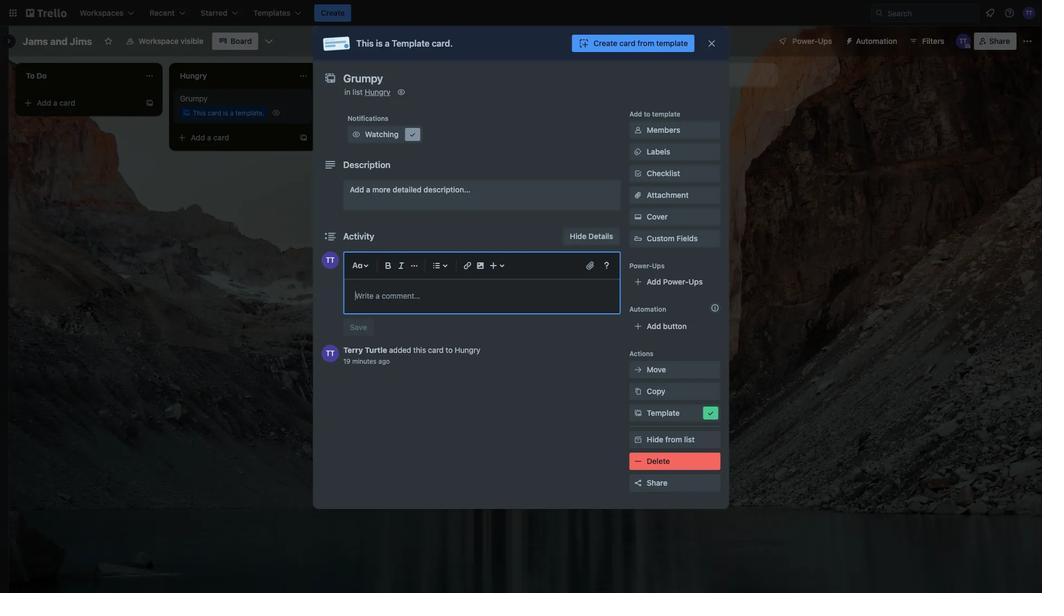 Task type: vqa. For each thing, say whether or not it's contained in the screenshot.
James Peterson (jamespeterson93) image
no



Task type: describe. For each thing, give the bounding box(es) containing it.
custom fields
[[647, 234, 698, 243]]

star or unstar board image
[[104, 37, 113, 46]]

sm image for watching
[[351, 129, 362, 140]]

power- inside button
[[793, 37, 818, 46]]

members link
[[630, 121, 721, 139]]

workspace
[[139, 37, 179, 46]]

this for this card is a template.
[[193, 109, 206, 117]]

open information menu image
[[1005, 8, 1015, 18]]

create for create card from template
[[594, 39, 618, 48]]

visible
[[181, 37, 204, 46]]

sm image for cover
[[633, 211, 644, 222]]

0 horizontal spatial is
[[223, 109, 228, 117]]

1 vertical spatial terry turtle (terryturtle) image
[[322, 252, 339, 269]]

1 horizontal spatial is
[[376, 38, 383, 49]]

Board name text field
[[17, 33, 98, 50]]

copy link
[[630, 383, 721, 400]]

card inside terry turtle added this card to hungry 19 minutes ago
[[428, 346, 444, 355]]

add a card button for create from template… icon
[[20, 94, 141, 112]]

0 notifications image
[[984, 7, 997, 20]]

sm image for move
[[633, 364, 644, 375]]

template inside template button
[[647, 408, 680, 417]]

this
[[413, 346, 426, 355]]

ups inside 'power-ups' button
[[818, 37, 832, 46]]

more
[[372, 185, 391, 194]]

jams and jims
[[23, 35, 92, 47]]

template button
[[630, 404, 721, 422]]

in
[[345, 88, 351, 96]]

terry turtle added this card to hungry 19 minutes ago
[[343, 346, 481, 365]]

0 horizontal spatial list
[[353, 88, 363, 96]]

1 horizontal spatial to
[[644, 110, 651, 118]]

to inside terry turtle added this card to hungry 19 minutes ago
[[446, 346, 453, 355]]

0 vertical spatial terry turtle (terryturtle) image
[[956, 34, 971, 49]]

grumpy link
[[180, 93, 306, 104]]

save
[[350, 323, 367, 332]]

sm image for members
[[633, 125, 644, 136]]

show menu image
[[1022, 36, 1033, 47]]

add to template
[[630, 110, 681, 118]]

0 vertical spatial hungry
[[365, 88, 391, 96]]

card.
[[432, 38, 453, 49]]

cover
[[647, 212, 668, 221]]

search image
[[875, 9, 884, 17]]

create from template… image
[[299, 133, 308, 142]]

1 vertical spatial power-ups
[[630, 262, 665, 269]]

primary element
[[0, 0, 1042, 26]]

automation button
[[841, 33, 904, 50]]

board link
[[212, 33, 258, 50]]

0 vertical spatial share
[[990, 37, 1010, 46]]

from inside button
[[638, 39, 654, 48]]

template inside button
[[656, 39, 688, 48]]

attachment button
[[630, 186, 721, 204]]

Main content area, start typing to enter text. text field
[[355, 289, 609, 302]]

terry
[[343, 346, 363, 355]]

sm image for delete
[[633, 456, 644, 467]]

watching button
[[348, 126, 423, 143]]

open help dialog image
[[600, 259, 613, 272]]

switch to… image
[[8, 8, 18, 18]]

automation inside button
[[856, 37, 898, 46]]

add a more detailed description…
[[350, 185, 471, 194]]

0 vertical spatial share button
[[975, 33, 1017, 50]]

grumpy
[[180, 94, 208, 103]]

sm image for copy
[[633, 386, 644, 397]]

create card from template button
[[572, 35, 695, 52]]

sm image for hide from list
[[633, 434, 644, 445]]

create from template… image
[[145, 99, 154, 107]]

1 horizontal spatial list
[[684, 435, 695, 444]]

checklist link
[[630, 165, 721, 182]]

hungry inside terry turtle added this card to hungry 19 minutes ago
[[455, 346, 481, 355]]

custom
[[647, 234, 675, 243]]

workspace visible
[[139, 37, 204, 46]]

image image
[[474, 259, 487, 272]]

details
[[589, 232, 613, 241]]

bold ⌘b image
[[382, 259, 395, 272]]

add inside button
[[647, 322, 661, 331]]

0 horizontal spatial share
[[647, 478, 668, 487]]

watching
[[365, 130, 399, 139]]

sm image for template
[[633, 408, 644, 419]]

copy
[[647, 387, 666, 396]]

power-ups button
[[771, 33, 839, 50]]

19 minutes ago link
[[343, 357, 390, 365]]

create for create
[[321, 8, 345, 17]]

editor toolbar toolbar
[[349, 257, 616, 274]]

card inside create card from template button
[[620, 39, 636, 48]]

added
[[389, 346, 411, 355]]

1 vertical spatial automation
[[630, 305, 667, 313]]

button
[[663, 322, 687, 331]]

detailed
[[393, 185, 422, 194]]



Task type: locate. For each thing, give the bounding box(es) containing it.
template down copy
[[647, 408, 680, 417]]

sm image inside watching button
[[351, 129, 362, 140]]

1 vertical spatial this
[[193, 109, 206, 117]]

ups down fields
[[689, 277, 703, 286]]

labels
[[647, 147, 671, 156]]

hungry up notifications
[[365, 88, 391, 96]]

add a more detailed description… link
[[343, 180, 621, 210]]

customize views image
[[264, 36, 275, 47]]

activity
[[343, 231, 375, 242]]

a
[[385, 38, 390, 49], [53, 98, 57, 107], [361, 98, 365, 107], [230, 109, 234, 117], [207, 133, 211, 142], [366, 185, 370, 194]]

sm image inside template button
[[706, 408, 716, 419]]

checklist
[[647, 169, 680, 178]]

0 vertical spatial ups
[[818, 37, 832, 46]]

sm image inside 'automation' button
[[841, 33, 856, 48]]

terry turtle (terryturtle) image right 'filters'
[[956, 34, 971, 49]]

1 vertical spatial ups
[[652, 262, 665, 269]]

2 vertical spatial terry turtle (terryturtle) image
[[322, 345, 339, 362]]

create
[[321, 8, 345, 17], [594, 39, 618, 48]]

1 vertical spatial share button
[[630, 474, 721, 492]]

sm image left 'delete'
[[633, 456, 644, 467]]

share left show menu icon
[[990, 37, 1010, 46]]

list up the delete link
[[684, 435, 695, 444]]

1 horizontal spatial add a card
[[191, 133, 229, 142]]

sm image right 'power-ups' button
[[841, 33, 856, 48]]

filters button
[[906, 33, 948, 50]]

0 vertical spatial create
[[321, 8, 345, 17]]

power-ups
[[793, 37, 832, 46], [630, 262, 665, 269]]

hide for hide details
[[570, 232, 587, 241]]

0 horizontal spatial power-
[[630, 262, 652, 269]]

attach and insert link image
[[585, 260, 596, 271]]

0 horizontal spatial share button
[[630, 474, 721, 492]]

hide inside hide details link
[[570, 232, 587, 241]]

hungry
[[365, 88, 391, 96], [455, 346, 481, 355]]

ups left 'automation' button
[[818, 37, 832, 46]]

0 vertical spatial template
[[392, 38, 430, 49]]

2 vertical spatial ups
[[689, 277, 703, 286]]

0 vertical spatial template
[[656, 39, 688, 48]]

lists image
[[430, 259, 443, 272]]

share
[[990, 37, 1010, 46], [647, 478, 668, 487]]

sm image inside the copy "link"
[[633, 386, 644, 397]]

turtle
[[365, 346, 387, 355]]

link image
[[461, 259, 474, 272]]

sm image for automation
[[841, 33, 856, 48]]

to
[[644, 110, 651, 118], [446, 346, 453, 355]]

1 vertical spatial list
[[684, 435, 695, 444]]

1 vertical spatial is
[[223, 109, 228, 117]]

power-
[[793, 37, 818, 46], [630, 262, 652, 269], [663, 277, 689, 286]]

sm image down add to template
[[633, 125, 644, 136]]

hungry right this
[[455, 346, 481, 355]]

actions
[[630, 350, 654, 357]]

filters
[[923, 37, 945, 46]]

to right this
[[446, 346, 453, 355]]

0 horizontal spatial ups
[[652, 262, 665, 269]]

sm image inside labels link
[[633, 146, 644, 157]]

ups
[[818, 37, 832, 46], [652, 262, 665, 269], [689, 277, 703, 286]]

delete
[[647, 457, 670, 466]]

jims
[[70, 35, 92, 47]]

1 horizontal spatial power-ups
[[793, 37, 832, 46]]

add a card for create from template… icon
[[37, 98, 75, 107]]

fields
[[677, 234, 698, 243]]

hide left details
[[570, 232, 587, 241]]

share button down the 0 notifications icon
[[975, 33, 1017, 50]]

1 vertical spatial power-
[[630, 262, 652, 269]]

text styles image
[[351, 259, 364, 272]]

1 horizontal spatial this
[[356, 38, 374, 49]]

0 vertical spatial list
[[353, 88, 363, 96]]

0 horizontal spatial automation
[[630, 305, 667, 313]]

hide from list link
[[630, 431, 721, 448]]

ups inside "add power-ups" link
[[689, 277, 703, 286]]

hungry link
[[365, 88, 391, 96]]

0 vertical spatial hide
[[570, 232, 587, 241]]

0 horizontal spatial from
[[638, 39, 654, 48]]

automation up add button
[[630, 305, 667, 313]]

ago
[[379, 357, 390, 365]]

sm image for checklist
[[633, 168, 644, 179]]

cover link
[[630, 208, 721, 226]]

add button
[[647, 322, 687, 331]]

power-ups inside 'power-ups' button
[[793, 37, 832, 46]]

template
[[656, 39, 688, 48], [652, 110, 681, 118]]

terry turtle (terryturtle) image
[[956, 34, 971, 49], [322, 252, 339, 269], [322, 345, 339, 362]]

workspace visible button
[[119, 33, 210, 50]]

1 horizontal spatial share button
[[975, 33, 1017, 50]]

share button down the delete link
[[630, 474, 721, 492]]

jams
[[23, 35, 48, 47]]

sm image inside checklist link
[[633, 168, 644, 179]]

sm image inside template button
[[633, 408, 644, 419]]

1 vertical spatial hide
[[647, 435, 664, 444]]

this is a template card.
[[356, 38, 453, 49]]

create button
[[314, 4, 351, 22]]

0 horizontal spatial add a card button
[[20, 94, 141, 112]]

save button
[[343, 319, 374, 336]]

sm image left hide from list
[[633, 434, 644, 445]]

automation
[[856, 37, 898, 46], [630, 305, 667, 313]]

2 horizontal spatial add a card button
[[327, 94, 449, 112]]

hide from list
[[647, 435, 695, 444]]

terry turtle (terryturtle) image left text styles image
[[322, 252, 339, 269]]

0 horizontal spatial this
[[193, 109, 206, 117]]

list right in
[[353, 88, 363, 96]]

0 vertical spatial power-
[[793, 37, 818, 46]]

italic ⌘i image
[[395, 259, 408, 272]]

template left 'card.' on the top
[[392, 38, 430, 49]]

0 horizontal spatial create
[[321, 8, 345, 17]]

add a card
[[37, 98, 75, 107], [345, 98, 383, 107], [191, 133, 229, 142]]

labels link
[[630, 143, 721, 160]]

delete link
[[630, 453, 721, 470]]

is up "hungry" link
[[376, 38, 383, 49]]

is
[[376, 38, 383, 49], [223, 109, 228, 117]]

Search field
[[884, 5, 979, 21]]

share button
[[975, 33, 1017, 50], [630, 474, 721, 492]]

template
[[392, 38, 430, 49], [647, 408, 680, 417]]

minutes
[[352, 357, 377, 365]]

add button button
[[630, 318, 721, 335]]

0 vertical spatial to
[[644, 110, 651, 118]]

add a card button for create from template… image
[[173, 129, 295, 146]]

sm image inside the hide from list link
[[633, 434, 644, 445]]

ups up "add power-ups"
[[652, 262, 665, 269]]

board
[[231, 37, 252, 46]]

1 horizontal spatial create
[[594, 39, 618, 48]]

this down "grumpy" in the left of the page
[[193, 109, 206, 117]]

add power-ups
[[647, 277, 703, 286]]

1 horizontal spatial power-
[[663, 277, 689, 286]]

sm image right watching
[[407, 129, 418, 140]]

add a card button
[[20, 94, 141, 112], [327, 94, 449, 112], [173, 129, 295, 146]]

this card is a template.
[[193, 109, 264, 117]]

template.
[[235, 109, 264, 117]]

add
[[37, 98, 51, 107], [345, 98, 359, 107], [630, 110, 642, 118], [191, 133, 205, 142], [350, 185, 364, 194], [647, 277, 661, 286], [647, 322, 661, 331]]

0 horizontal spatial hide
[[570, 232, 587, 241]]

sm image right "hungry" link
[[396, 87, 407, 98]]

is down grumpy link
[[223, 109, 228, 117]]

1 vertical spatial from
[[666, 435, 682, 444]]

2 vertical spatial power-
[[663, 277, 689, 286]]

create inside create card from template button
[[594, 39, 618, 48]]

sm image down notifications
[[351, 129, 362, 140]]

hide for hide from list
[[647, 435, 664, 444]]

add a card for create from template… image
[[191, 133, 229, 142]]

2 horizontal spatial ups
[[818, 37, 832, 46]]

0 horizontal spatial power-ups
[[630, 262, 665, 269]]

sm image inside "move" link
[[633, 364, 644, 375]]

0 horizontal spatial add a card
[[37, 98, 75, 107]]

0 vertical spatial this
[[356, 38, 374, 49]]

None text field
[[338, 68, 696, 88]]

hide up 'delete'
[[647, 435, 664, 444]]

more formatting image
[[408, 259, 421, 272]]

1 horizontal spatial hide
[[647, 435, 664, 444]]

sm image inside watching button
[[407, 129, 418, 140]]

1 horizontal spatial automation
[[856, 37, 898, 46]]

members
[[647, 125, 681, 134]]

sm image
[[633, 125, 644, 136], [407, 129, 418, 140], [633, 146, 644, 157], [633, 364, 644, 375], [633, 408, 644, 419], [633, 456, 644, 467]]

sm image left copy
[[633, 386, 644, 397]]

2 horizontal spatial power-
[[793, 37, 818, 46]]

1 horizontal spatial hungry
[[455, 346, 481, 355]]

list
[[353, 88, 363, 96], [684, 435, 695, 444]]

this for this is a template card.
[[356, 38, 374, 49]]

sm image down the copy "link"
[[706, 408, 716, 419]]

custom fields button
[[630, 233, 721, 244]]

0 vertical spatial from
[[638, 39, 654, 48]]

this up in list hungry
[[356, 38, 374, 49]]

19
[[343, 357, 351, 365]]

sm image left "checklist"
[[633, 168, 644, 179]]

description
[[343, 160, 391, 170]]

card
[[620, 39, 636, 48], [59, 98, 75, 107], [367, 98, 383, 107], [208, 109, 221, 117], [213, 133, 229, 142], [428, 346, 444, 355]]

1 vertical spatial hungry
[[455, 346, 481, 355]]

description…
[[424, 185, 471, 194]]

share down 'delete'
[[647, 478, 668, 487]]

terry turtle (terryturtle) image left 19 on the bottom of the page
[[322, 345, 339, 362]]

1 vertical spatial template
[[647, 408, 680, 417]]

notifications
[[348, 114, 389, 122]]

sm image for labels
[[633, 146, 644, 157]]

1 horizontal spatial ups
[[689, 277, 703, 286]]

0 horizontal spatial template
[[392, 38, 430, 49]]

0 horizontal spatial hungry
[[365, 88, 391, 96]]

0 horizontal spatial to
[[446, 346, 453, 355]]

sm image left labels
[[633, 146, 644, 157]]

0 vertical spatial power-ups
[[793, 37, 832, 46]]

1 horizontal spatial share
[[990, 37, 1010, 46]]

1 vertical spatial create
[[594, 39, 618, 48]]

1 horizontal spatial template
[[647, 408, 680, 417]]

create card from template
[[594, 39, 688, 48]]

and
[[50, 35, 68, 47]]

add power-ups link
[[630, 273, 721, 291]]

1 vertical spatial template
[[652, 110, 681, 118]]

sm image down 'actions'
[[633, 364, 644, 375]]

create inside create button
[[321, 8, 345, 17]]

in list hungry
[[345, 88, 391, 96]]

to up members
[[644, 110, 651, 118]]

2 horizontal spatial add a card
[[345, 98, 383, 107]]

from
[[638, 39, 654, 48], [666, 435, 682, 444]]

1 vertical spatial to
[[446, 346, 453, 355]]

sm image inside members 'link'
[[633, 125, 644, 136]]

automation down search icon
[[856, 37, 898, 46]]

sm image
[[841, 33, 856, 48], [396, 87, 407, 98], [351, 129, 362, 140], [633, 168, 644, 179], [633, 211, 644, 222], [633, 386, 644, 397], [706, 408, 716, 419], [633, 434, 644, 445]]

0 vertical spatial automation
[[856, 37, 898, 46]]

move
[[647, 365, 666, 374]]

hide details
[[570, 232, 613, 241]]

0 vertical spatial is
[[376, 38, 383, 49]]

sm image inside the delete link
[[633, 456, 644, 467]]

hide details link
[[564, 228, 620, 245]]

sm image inside the cover link
[[633, 211, 644, 222]]

sm image left cover
[[633, 211, 644, 222]]

sm image down the copy "link"
[[633, 408, 644, 419]]

this
[[356, 38, 374, 49], [193, 109, 206, 117]]

terry turtle (terryturtle) image
[[1023, 7, 1036, 20]]

1 horizontal spatial from
[[666, 435, 682, 444]]

attachment
[[647, 191, 689, 199]]

move link
[[630, 361, 721, 378]]

1 vertical spatial share
[[647, 478, 668, 487]]

1 horizontal spatial add a card button
[[173, 129, 295, 146]]



